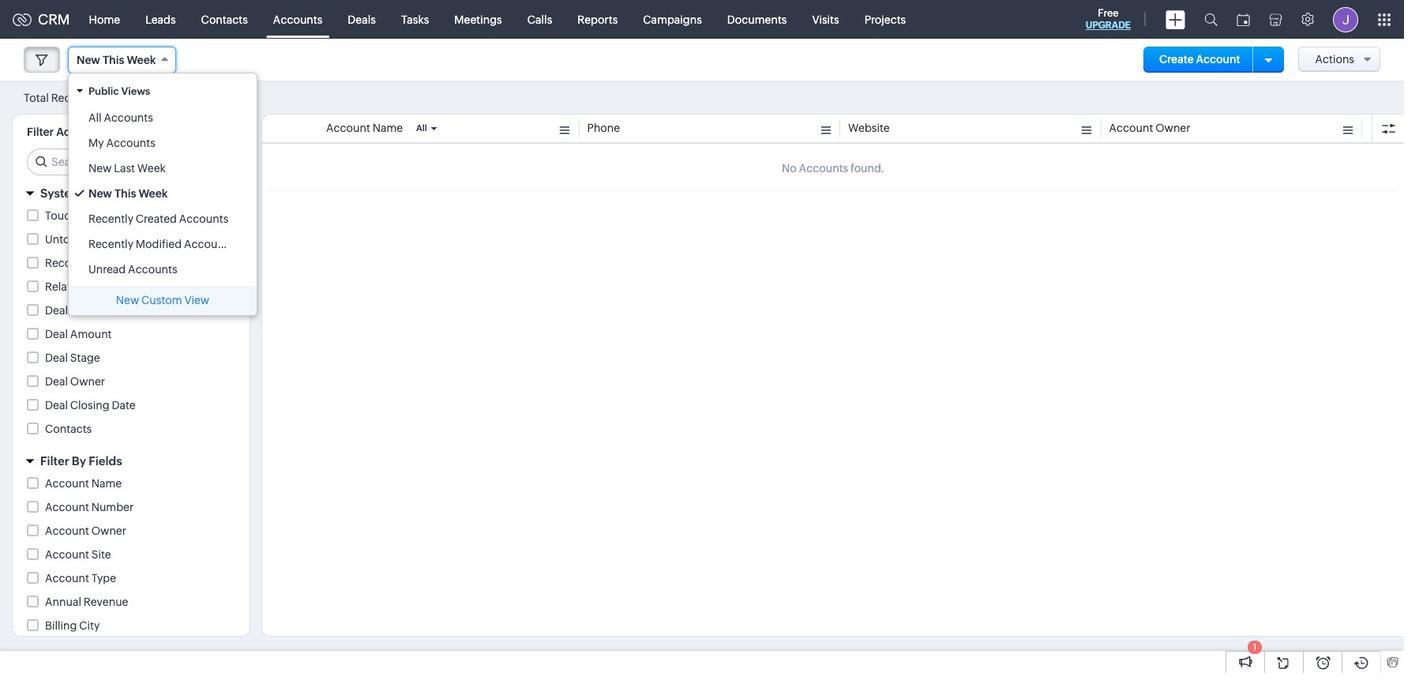 Task type: locate. For each thing, give the bounding box(es) containing it.
1 vertical spatial filter
[[40, 454, 69, 468]]

0 horizontal spatial contacts
[[45, 423, 92, 435]]

untouched records
[[45, 233, 147, 246]]

deal
[[45, 328, 68, 341], [45, 352, 68, 364], [45, 375, 68, 388], [45, 399, 68, 412]]

defined
[[85, 186, 130, 200]]

accounts down modified
[[128, 263, 177, 276]]

records
[[51, 91, 93, 104], [93, 209, 135, 222], [105, 233, 147, 246], [86, 280, 129, 293]]

new this week down new last week
[[88, 187, 168, 200]]

0 horizontal spatial action
[[84, 257, 118, 269]]

0 horizontal spatial account owner
[[45, 525, 126, 537]]

deals
[[348, 13, 376, 26], [45, 304, 73, 317]]

filter down "total"
[[27, 126, 54, 138]]

3 deal from the top
[[45, 375, 68, 388]]

1 recently from the top
[[88, 213, 133, 225]]

last
[[114, 162, 135, 175]]

my accounts
[[88, 137, 156, 149]]

0 vertical spatial account owner
[[1110, 122, 1191, 134]]

1 vertical spatial recently
[[88, 238, 133, 250]]

action
[[84, 257, 118, 269], [131, 280, 165, 293]]

new last week
[[88, 162, 166, 175]]

owner down the number at the bottom
[[91, 525, 126, 537]]

0 horizontal spatial deals
[[45, 304, 73, 317]]

reports
[[578, 13, 618, 26]]

0 vertical spatial filter
[[27, 126, 54, 138]]

owner up closing
[[70, 375, 105, 388]]

system defined filters
[[40, 186, 167, 200]]

total records 0
[[24, 91, 103, 104]]

1 vertical spatial deals
[[45, 304, 73, 317]]

new this week up public views
[[77, 54, 156, 66]]

filters
[[132, 186, 167, 200]]

account number
[[45, 501, 134, 514]]

0 vertical spatial action
[[84, 257, 118, 269]]

contacts right leads link
[[201, 13, 248, 26]]

4 deal from the top
[[45, 399, 68, 412]]

records for untouched
[[105, 233, 147, 246]]

contacts down closing
[[45, 423, 92, 435]]

all
[[88, 111, 102, 124], [416, 123, 427, 133]]

visits
[[813, 13, 840, 26]]

site
[[91, 548, 111, 561]]

1 vertical spatial this
[[115, 187, 136, 200]]

contacts link
[[189, 0, 261, 38]]

week
[[127, 54, 156, 66], [137, 162, 166, 175], [139, 187, 168, 200]]

1 vertical spatial contacts
[[45, 423, 92, 435]]

search element
[[1195, 0, 1228, 39]]

amount
[[70, 328, 112, 341]]

records up unread accounts
[[105, 233, 147, 246]]

recently up unread
[[88, 238, 133, 250]]

deal down deal owner
[[45, 399, 68, 412]]

profile element
[[1324, 0, 1368, 38]]

deal for deal owner
[[45, 375, 68, 388]]

1 vertical spatial name
[[91, 477, 122, 490]]

records left 0
[[51, 91, 93, 104]]

new inside field
[[77, 54, 100, 66]]

this inside field
[[103, 54, 124, 66]]

1 horizontal spatial account name
[[326, 122, 403, 134]]

filter left "by"
[[40, 454, 69, 468]]

all inside public views region
[[88, 111, 102, 124]]

accounts up new last week
[[106, 137, 156, 149]]

deal left stage
[[45, 352, 68, 364]]

actions
[[1316, 53, 1355, 66]]

filter for filter accounts by
[[27, 126, 54, 138]]

records down "defined"
[[93, 209, 135, 222]]

filter inside dropdown button
[[40, 454, 69, 468]]

New This Week field
[[68, 47, 177, 73]]

created
[[136, 213, 177, 225]]

2 recently from the top
[[88, 238, 133, 250]]

records down unread
[[86, 280, 129, 293]]

views
[[121, 85, 150, 97]]

this up public views
[[103, 54, 124, 66]]

meetings link
[[442, 0, 515, 38]]

projects link
[[852, 0, 919, 38]]

action up custom
[[131, 280, 165, 293]]

account owner
[[1110, 122, 1191, 134], [45, 525, 126, 537]]

phone
[[587, 122, 620, 134]]

1 deal from the top
[[45, 328, 68, 341]]

week up filters
[[137, 162, 166, 175]]

new this week
[[77, 54, 156, 66], [88, 187, 168, 200]]

view
[[184, 294, 210, 307]]

all for all
[[416, 123, 427, 133]]

owner
[[1156, 122, 1191, 134], [70, 375, 105, 388], [91, 525, 126, 537]]

new this week inside field
[[77, 54, 156, 66]]

0 vertical spatial contacts
[[201, 13, 248, 26]]

account site
[[45, 548, 111, 561]]

week up views
[[127, 54, 156, 66]]

0 vertical spatial new this week
[[77, 54, 156, 66]]

1 horizontal spatial name
[[373, 122, 403, 134]]

1 vertical spatial account name
[[45, 477, 122, 490]]

0 vertical spatial account name
[[326, 122, 403, 134]]

action up related records action
[[84, 257, 118, 269]]

new
[[77, 54, 100, 66], [88, 162, 112, 175], [88, 187, 112, 200], [116, 294, 139, 307]]

week inside new this week field
[[127, 54, 156, 66]]

account name
[[326, 122, 403, 134], [45, 477, 122, 490]]

new up public
[[77, 54, 100, 66]]

new custom view
[[116, 294, 210, 307]]

2 vertical spatial week
[[139, 187, 168, 200]]

2 deal from the top
[[45, 352, 68, 364]]

this down last
[[115, 187, 136, 200]]

date
[[112, 399, 136, 412]]

contacts
[[201, 13, 248, 26], [45, 423, 92, 435]]

1 horizontal spatial contacts
[[201, 13, 248, 26]]

1 horizontal spatial all
[[416, 123, 427, 133]]

accounts right created
[[179, 213, 229, 225]]

1 vertical spatial week
[[137, 162, 166, 175]]

account owner down create
[[1110, 122, 1191, 134]]

new this week inside public views region
[[88, 187, 168, 200]]

account name for account number
[[45, 477, 122, 490]]

account owner down account number at the left
[[45, 525, 126, 537]]

annual
[[45, 596, 81, 608]]

1 vertical spatial new this week
[[88, 187, 168, 200]]

accounts link
[[261, 0, 335, 38]]

1 horizontal spatial deals
[[348, 13, 376, 26]]

recently for recently modified accounts
[[88, 238, 133, 250]]

0 vertical spatial this
[[103, 54, 124, 66]]

owner down create
[[1156, 122, 1191, 134]]

new down related records action
[[116, 294, 139, 307]]

filter by fields button
[[13, 447, 250, 475]]

touched records
[[45, 209, 135, 222]]

recently up untouched records
[[88, 213, 133, 225]]

0 vertical spatial week
[[127, 54, 156, 66]]

0
[[96, 92, 103, 104]]

0 horizontal spatial all
[[88, 111, 102, 124]]

1 vertical spatial action
[[131, 280, 165, 293]]

my
[[88, 137, 104, 149]]

unread
[[88, 263, 126, 276]]

0 vertical spatial name
[[373, 122, 403, 134]]

1 horizontal spatial action
[[131, 280, 165, 293]]

by
[[72, 454, 86, 468]]

1 horizontal spatial account owner
[[1110, 122, 1191, 134]]

1 vertical spatial account owner
[[45, 525, 126, 537]]

deal down deal stage on the bottom
[[45, 375, 68, 388]]

0 vertical spatial recently
[[88, 213, 133, 225]]

meetings
[[455, 13, 502, 26]]

all accounts
[[88, 111, 153, 124]]

deals down related
[[45, 304, 73, 317]]

accounts left by
[[56, 126, 106, 138]]

free
[[1098, 7, 1119, 19]]

this
[[103, 54, 124, 66], [115, 187, 136, 200]]

untouched
[[45, 233, 103, 246]]

stage
[[70, 352, 100, 364]]

recently
[[88, 213, 133, 225], [88, 238, 133, 250]]

public views
[[88, 85, 150, 97]]

0 horizontal spatial account name
[[45, 477, 122, 490]]

deal amount
[[45, 328, 112, 341]]

public views button
[[69, 77, 257, 105]]

annual revenue
[[45, 596, 128, 608]]

new custom view link
[[69, 287, 257, 315]]

related
[[45, 280, 84, 293]]

week up created
[[139, 187, 168, 200]]

deal up deal stage on the bottom
[[45, 328, 68, 341]]

records for related
[[86, 280, 129, 293]]

accounts up by
[[104, 111, 153, 124]]

accounts
[[273, 13, 323, 26], [104, 111, 153, 124], [56, 126, 106, 138], [106, 137, 156, 149], [179, 213, 229, 225], [184, 238, 233, 250], [128, 263, 177, 276]]

name
[[373, 122, 403, 134], [91, 477, 122, 490]]

deals left tasks link
[[348, 13, 376, 26]]

0 vertical spatial deals
[[348, 13, 376, 26]]

accounts left deals link at the top
[[273, 13, 323, 26]]

0 horizontal spatial name
[[91, 477, 122, 490]]



Task type: describe. For each thing, give the bounding box(es) containing it.
accounts inside "accounts" link
[[273, 13, 323, 26]]

crm link
[[13, 11, 70, 28]]

create
[[1160, 53, 1194, 66]]

name for account number
[[91, 477, 122, 490]]

calls
[[528, 13, 552, 26]]

name for all
[[373, 122, 403, 134]]

2 vertical spatial owner
[[91, 525, 126, 537]]

website
[[848, 122, 890, 134]]

deal for deal closing date
[[45, 399, 68, 412]]

custom
[[141, 294, 182, 307]]

create account button
[[1144, 47, 1257, 73]]

billing
[[45, 619, 77, 632]]

free upgrade
[[1086, 7, 1131, 31]]

crm
[[38, 11, 70, 28]]

public
[[88, 85, 119, 97]]

campaigns
[[643, 13, 702, 26]]

create menu image
[[1166, 10, 1186, 29]]

deals link
[[335, 0, 389, 38]]

system
[[40, 186, 82, 200]]

filter by fields
[[40, 454, 122, 468]]

recently for recently created accounts
[[88, 213, 133, 225]]

1
[[1254, 642, 1257, 652]]

new left last
[[88, 162, 112, 175]]

this inside public views region
[[115, 187, 136, 200]]

Search text field
[[28, 149, 237, 175]]

reports link
[[565, 0, 631, 38]]

new up touched records
[[88, 187, 112, 200]]

deal stage
[[45, 352, 100, 364]]

account type
[[45, 572, 116, 585]]

projects
[[865, 13, 906, 26]]

recently modified accounts
[[88, 238, 233, 250]]

documents link
[[715, 0, 800, 38]]

leads link
[[133, 0, 189, 38]]

recently created accounts
[[88, 213, 229, 225]]

tasks link
[[389, 0, 442, 38]]

calendar image
[[1237, 13, 1251, 26]]

create account
[[1160, 53, 1241, 66]]

records for touched
[[93, 209, 135, 222]]

filter for filter by fields
[[40, 454, 69, 468]]

revenue
[[84, 596, 128, 608]]

related records action
[[45, 280, 165, 293]]

deal owner
[[45, 375, 105, 388]]

campaigns link
[[631, 0, 715, 38]]

account name for all
[[326, 122, 403, 134]]

deal for deal amount
[[45, 328, 68, 341]]

search image
[[1205, 13, 1218, 26]]

0 vertical spatial owner
[[1156, 122, 1191, 134]]

record action
[[45, 257, 118, 269]]

calls link
[[515, 0, 565, 38]]

billing city
[[45, 619, 100, 632]]

leads
[[145, 13, 176, 26]]

touched
[[45, 209, 90, 222]]

unread accounts
[[88, 263, 177, 276]]

filter accounts by
[[27, 126, 122, 138]]

public views region
[[69, 105, 257, 282]]

accounts right modified
[[184, 238, 233, 250]]

by
[[109, 126, 122, 138]]

fields
[[89, 454, 122, 468]]

profile image
[[1334, 7, 1359, 32]]

modified
[[136, 238, 182, 250]]

documents
[[727, 13, 787, 26]]

deal closing date
[[45, 399, 136, 412]]

create menu element
[[1157, 0, 1195, 38]]

total
[[24, 91, 49, 104]]

type
[[91, 572, 116, 585]]

account inside button
[[1196, 53, 1241, 66]]

closing
[[70, 399, 109, 412]]

1 vertical spatial owner
[[70, 375, 105, 388]]

logo image
[[13, 13, 32, 26]]

home link
[[76, 0, 133, 38]]

record
[[45, 257, 82, 269]]

all for all accounts
[[88, 111, 102, 124]]

number
[[91, 501, 134, 514]]

system defined filters button
[[13, 179, 250, 207]]

visits link
[[800, 0, 852, 38]]

records for total
[[51, 91, 93, 104]]

upgrade
[[1086, 20, 1131, 31]]

home
[[89, 13, 120, 26]]

tasks
[[401, 13, 429, 26]]

deal for deal stage
[[45, 352, 68, 364]]

city
[[79, 619, 100, 632]]



Task type: vqa. For each thing, say whether or not it's contained in the screenshot.
Filters
yes



